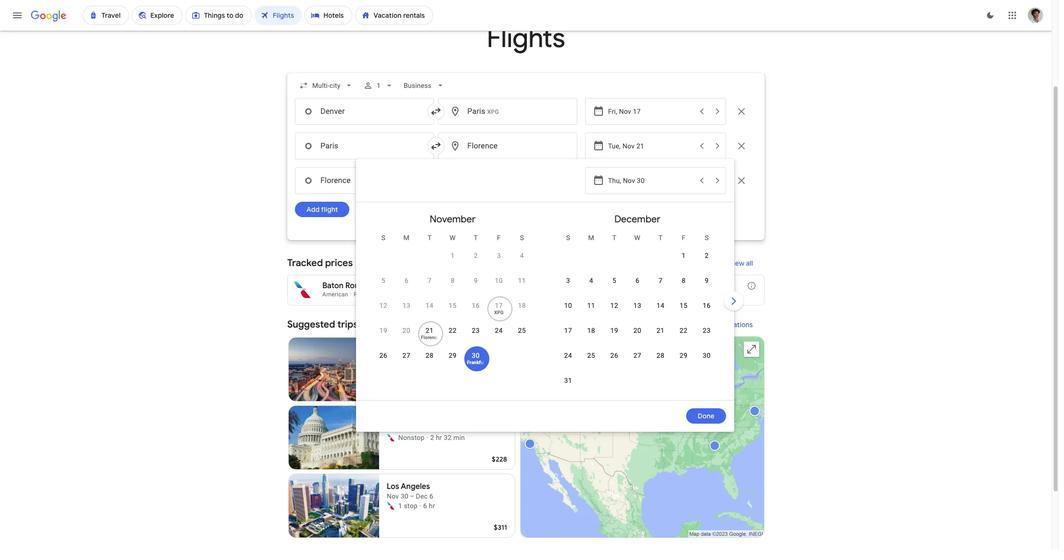 Task type: describe. For each thing, give the bounding box(es) containing it.
thu, nov 23 element
[[472, 326, 480, 336]]

explore destinations
[[688, 321, 753, 330]]

mon, dec 11 element
[[587, 301, 595, 311]]

rouge inside region
[[412, 319, 441, 331]]

29 for "wed, nov 29" element in the left bottom of the page
[[449, 352, 456, 360]]

tue, dec 26 element
[[610, 351, 618, 361]]

thu, nov 30, departure date. element
[[472, 351, 480, 361]]

6 hr
[[423, 503, 435, 511]]

More info text field
[[747, 281, 756, 294]]

30 frankfurt
[[467, 352, 487, 366]]

nov 24 – 30
[[387, 425, 424, 433]]

$311
[[494, 524, 507, 533]]

1 9 button from the left
[[464, 276, 487, 299]]

1 departure text field from the top
[[608, 99, 693, 125]]

atlanta inside atlanta dec 2 – 9 1 hr 27 min
[[387, 346, 413, 356]]

1 29 button from the left
[[441, 351, 464, 374]]

november row group
[[360, 206, 545, 397]]

1 departure text field from the top
[[608, 133, 693, 159]]

11 for "mon, dec 11" element
[[587, 302, 595, 310]]

row containing 3
[[557, 272, 718, 299]]

mon, nov 6 element
[[404, 276, 408, 286]]

24 – 30
[[401, 425, 424, 433]]

american image for 1 stop
[[387, 503, 394, 511]]

14 for thu, dec 14 element
[[657, 302, 664, 310]]

1 horizontal spatial 4 button
[[580, 276, 603, 299]]

fri, dec 22 element
[[680, 326, 687, 336]]

27 inside atlanta dec 2 – 9 1 hr 27 min
[[444, 366, 452, 374]]

24 for fri, nov 24 element
[[495, 327, 503, 335]]

1 for 1 stop
[[398, 503, 402, 511]]

fri, nov 3 element
[[497, 251, 501, 261]]

13 for wed, dec 13 "element"
[[633, 302, 641, 310]]

14 for tue, nov 14 element
[[426, 302, 433, 310]]

sun, nov 12 element
[[379, 301, 387, 311]]

baton inside region
[[384, 319, 410, 331]]

explore
[[688, 321, 712, 330]]

fri, nov 24 element
[[495, 326, 503, 336]]

311 US dollars text field
[[494, 524, 507, 533]]

2 26 button from the left
[[603, 351, 626, 374]]

3 for "fri, nov 3" "element"
[[497, 252, 501, 260]]

search
[[522, 235, 544, 244]]

20 for the wed, dec 20 element
[[633, 327, 641, 335]]

remove flight from denver to paris on fri, nov 17 image
[[736, 106, 747, 117]]

main menu image
[[12, 10, 23, 21]]

0 horizontal spatial 4 button
[[510, 251, 533, 274]]

6 inside los angeles nov 30 – dec 6
[[429, 493, 433, 501]]

0 horizontal spatial baton
[[322, 281, 343, 291]]

tokyo to baton rouge
[[563, 281, 642, 291]]

1 t from the left
[[427, 234, 432, 242]]

1 13 button from the left
[[395, 301, 418, 324]]

7 for thu, dec 7 element
[[659, 277, 662, 285]]

1 s from the left
[[381, 234, 385, 242]]

2 8 button from the left
[[672, 276, 695, 299]]

2 27 button from the left
[[626, 351, 649, 374]]

17 for 17
[[564, 327, 572, 335]]

nov inside los angeles nov 30 – dec 6
[[387, 493, 399, 501]]

31
[[564, 377, 572, 385]]

1 vertical spatial 25 button
[[580, 351, 603, 374]]

remove flight from paris to florence on tue, nov 21 image
[[736, 140, 747, 152]]

18 for mon, dec 18 element
[[587, 327, 595, 335]]

19 for "sun, nov 19" element
[[379, 327, 387, 335]]

from
[[360, 319, 382, 331]]

0 vertical spatial 3 button
[[487, 251, 510, 274]]

924 US dollars text field
[[498, 281, 516, 291]]

next image
[[722, 290, 745, 313]]

$228
[[492, 456, 507, 464]]

1 26 button from the left
[[372, 351, 395, 374]]

1 horizontal spatial 3 button
[[557, 276, 580, 299]]

2 19 button from the left
[[603, 326, 626, 349]]

30 button
[[695, 351, 718, 374]]

f for december
[[682, 234, 685, 242]]

thu, dec 21 element
[[657, 326, 664, 336]]

10 for sun, dec 10 element
[[564, 302, 572, 310]]

2 29 button from the left
[[672, 351, 695, 374]]

florence
[[421, 335, 439, 341]]

prices
[[325, 257, 353, 269]]

1 8 button from the left
[[441, 276, 464, 299]]

17 xpg
[[494, 302, 504, 316]]

round
[[354, 292, 371, 298]]

1 19 button from the left
[[372, 326, 395, 349]]

1 nov from the top
[[387, 425, 399, 433]]

2 14 button from the left
[[649, 301, 672, 324]]

row containing 17
[[557, 322, 718, 349]]

row up the fri, dec 8 element at bottom
[[672, 243, 718, 274]]

4 for mon, dec 4 element
[[589, 277, 593, 285]]

1 vertical spatial 18 button
[[580, 326, 603, 349]]

more info image
[[747, 281, 756, 291]]

w for november
[[450, 234, 456, 242]]

wed, nov 22 element
[[449, 326, 456, 336]]

23 for sat, dec 23 element
[[703, 327, 711, 335]]

view
[[729, 259, 744, 268]]

tue, nov 21 element
[[426, 326, 433, 336]]

sun, nov 5 element
[[381, 276, 385, 286]]

4 s from the left
[[705, 234, 709, 242]]

18 for sat, nov 18 element
[[518, 302, 526, 310]]

21 for 21 florence
[[426, 327, 433, 335]]

1 horizontal spatial 24 button
[[557, 351, 580, 374]]

mon, dec 25 element
[[587, 351, 595, 361]]

swap origin and destination. image for 2nd departure text box from the bottom
[[430, 106, 442, 117]]

row containing 19
[[372, 322, 533, 349]]

28 for tue, nov 28 element
[[426, 352, 433, 360]]

sun, dec 24 element
[[564, 351, 572, 361]]

0 horizontal spatial 10 button
[[487, 276, 510, 299]]

2 for november
[[474, 252, 478, 260]]

suggested trips from baton rouge
[[287, 319, 441, 331]]

sun, nov 26 element
[[379, 351, 387, 361]]

15 for wed, nov 15 element
[[449, 302, 456, 310]]

los
[[387, 483, 399, 492]]

row containing 12
[[372, 297, 533, 324]]

thu, nov 2 element
[[474, 251, 478, 261]]

mon, nov 13 element
[[403, 301, 410, 311]]

1 button for december
[[672, 251, 695, 274]]

fri, nov 17 element
[[495, 301, 503, 311]]

0 vertical spatial 18 button
[[510, 301, 533, 324]]

done button
[[686, 409, 726, 424]]

15 for fri, dec 15 element
[[680, 302, 687, 310]]

26 for tue, dec 26 element
[[610, 352, 618, 360]]

tracked prices
[[287, 257, 353, 269]]

all
[[746, 259, 753, 268]]

24 for sun, dec 24 element
[[564, 352, 572, 360]]

21 for 21
[[657, 327, 664, 335]]

row containing 24
[[557, 347, 718, 374]]

2 15 button from the left
[[672, 301, 695, 324]]

tue, dec 5 element
[[612, 276, 616, 286]]

angeles
[[401, 483, 430, 492]]

31 button
[[557, 376, 580, 399]]

grid inside "flight" search field
[[360, 206, 730, 407]]

m for november
[[403, 234, 409, 242]]

17 button
[[557, 326, 580, 349]]

23 button inside the november row group
[[464, 326, 487, 349]]

december
[[614, 214, 660, 226]]

trips
[[337, 319, 358, 331]]

3 t from the left
[[612, 234, 616, 242]]

sat, nov 25 element
[[518, 326, 526, 336]]

change appearance image
[[979, 4, 1002, 27]]

2 6 button from the left
[[626, 276, 649, 299]]

wed, nov 29 element
[[449, 351, 456, 361]]

2 min from the top
[[453, 434, 465, 442]]

m for december
[[588, 234, 594, 242]]

sun, dec 3 element
[[566, 276, 570, 286]]

$924
[[498, 281, 516, 291]]

1 14 button from the left
[[418, 301, 441, 324]]

row containing 26
[[372, 347, 487, 374]]

min inside atlanta dec 2 – 9 1 hr 27 min
[[453, 366, 465, 374]]

9 for sat, dec 9 element
[[705, 277, 709, 285]]

29 for fri, dec 29 "element"
[[680, 352, 687, 360]]

 image for 2
[[426, 434, 428, 443]]

32
[[444, 434, 452, 442]]

trip
[[372, 292, 381, 298]]

1 15 button from the left
[[441, 301, 464, 324]]

25 for mon, dec 25 element
[[587, 352, 595, 360]]

12 for sun, nov 12 element
[[379, 302, 387, 310]]

los angeles nov 30 – dec 6
[[387, 483, 433, 501]]

atlanta inside tracked prices region
[[379, 281, 405, 291]]

sat, nov 18 element
[[518, 301, 526, 311]]

5 for sun, nov 5 element at the left bottom of page
[[381, 277, 385, 285]]

20 for mon, nov 20 element
[[403, 327, 410, 335]]

destinations
[[714, 321, 753, 330]]

2 22 button from the left
[[672, 326, 695, 349]]

1 27 button from the left
[[395, 351, 418, 374]]

0 vertical spatial 11 button
[[510, 276, 533, 299]]

6 for wed, dec 6 element
[[635, 277, 639, 285]]

13 for mon, nov 13 element
[[403, 302, 410, 310]]

2 for december
[[705, 252, 709, 260]]

sat, nov 4 element
[[520, 251, 524, 261]]

mon, nov 20 element
[[403, 326, 410, 336]]



Task type: vqa. For each thing, say whether or not it's contained in the screenshot.
search field
no



Task type: locate. For each thing, give the bounding box(es) containing it.
5 button up sun, nov 12 element
[[372, 276, 395, 299]]

9 right the fri, dec 8 element at bottom
[[705, 277, 709, 285]]

0 horizontal spatial 24 button
[[487, 326, 510, 349]]

28
[[426, 352, 433, 360], [657, 352, 664, 360]]

21
[[426, 327, 433, 335], [657, 327, 664, 335]]

swap origin and destination. image for 2nd departure text field from the bottom of the "flight" search field
[[430, 140, 442, 152]]

6 right tue, dec 5 element on the right
[[635, 277, 639, 285]]

december row group
[[545, 206, 730, 399]]

9 button up 'thu, nov 16' element
[[464, 276, 487, 299]]

1 horizontal spatial 16
[[703, 302, 711, 310]]

1 f from the left
[[497, 234, 501, 242]]

2 nov from the top
[[387, 493, 399, 501]]

1 2 button from the left
[[464, 251, 487, 274]]

12 button inside the november row group
[[372, 301, 395, 324]]

8 right tue, nov 7 'element'
[[451, 277, 455, 285]]

13 inside december row group
[[633, 302, 641, 310]]

2 5 from the left
[[612, 277, 616, 285]]

5 for tue, dec 5 element on the right
[[612, 277, 616, 285]]

row down florence on the bottom left of the page
[[372, 347, 487, 374]]

13 inside the november row group
[[403, 302, 410, 310]]

0 horizontal spatial 16
[[472, 302, 480, 310]]

view all
[[729, 259, 753, 268]]

1 horizontal spatial 15
[[680, 302, 687, 310]]

0 horizontal spatial 28
[[426, 352, 433, 360]]

add flight button
[[295, 202, 349, 217]]

1 horizontal spatial 22
[[680, 327, 687, 335]]

1 horizontal spatial 27 button
[[626, 351, 649, 374]]

25
[[518, 327, 526, 335], [587, 352, 595, 360]]

0 vertical spatial departure text field
[[608, 133, 693, 159]]

0 vertical spatial 10
[[495, 277, 503, 285]]

1 button up 'wed, nov 8' 'element'
[[441, 251, 464, 274]]

8 right thu, dec 7 element
[[682, 277, 686, 285]]

s
[[381, 234, 385, 242], [520, 234, 524, 242], [566, 234, 570, 242], [705, 234, 709, 242]]

0 horizontal spatial 5
[[381, 277, 385, 285]]

m up mon, nov 6 element
[[403, 234, 409, 242]]

1 horizontal spatial 8 button
[[672, 276, 695, 299]]

2 horizontal spatial baton
[[596, 281, 617, 291]]

1 button
[[441, 251, 464, 274], [672, 251, 695, 274]]

1 for wed, nov 1 element
[[451, 252, 455, 260]]

21 inside 21 button
[[657, 327, 664, 335]]

23 button inside december row group
[[695, 326, 718, 349]]

xpg
[[494, 310, 504, 316]]

14 button up thu, dec 21 element
[[649, 301, 672, 324]]

f inside december row group
[[682, 234, 685, 242]]

10 for fri, nov 10 element
[[495, 277, 503, 285]]

5 inside the november row group
[[381, 277, 385, 285]]

0 horizontal spatial 19
[[379, 327, 387, 335]]

14 inside the november row group
[[426, 302, 433, 310]]

2 m from the left
[[588, 234, 594, 242]]

12 button inside december row group
[[603, 301, 626, 324]]

4
[[520, 252, 524, 260], [589, 277, 593, 285]]

1 vertical spatial swap origin and destination. image
[[430, 140, 442, 152]]

2 16 from the left
[[703, 302, 711, 310]]

1 horizontal spatial 29 button
[[672, 351, 695, 374]]

2 1 button from the left
[[672, 251, 695, 274]]

2 30 from the left
[[703, 352, 711, 360]]

18 inside december row group
[[587, 327, 595, 335]]

19 for tue, dec 19 element
[[610, 327, 618, 335]]

13 button up the wed, dec 20 element
[[626, 301, 649, 324]]

t
[[427, 234, 432, 242], [474, 234, 478, 242], [612, 234, 616, 242], [658, 234, 663, 242]]

row up thu, nov 9 element
[[441, 243, 533, 274]]

26 for sun, nov 26 'element'
[[379, 352, 387, 360]]

5
[[381, 277, 385, 285], [612, 277, 616, 285]]

Departure text field
[[608, 133, 693, 159], [608, 168, 693, 194]]

6 for mon, nov 6 element
[[404, 277, 408, 285]]

2 19 from the left
[[610, 327, 618, 335]]

1 vertical spatial atlanta
[[387, 346, 413, 356]]

1 horizontal spatial 10 button
[[557, 301, 580, 324]]

1 horizontal spatial 11 button
[[580, 301, 603, 324]]

1 vertical spatial 11
[[587, 302, 595, 310]]

0 vertical spatial  image
[[426, 434, 428, 443]]

0 horizontal spatial 27
[[403, 352, 410, 360]]

16 button
[[464, 301, 487, 324], [695, 301, 718, 324]]

15 button up 'fri, dec 22' element
[[672, 301, 695, 324]]

atlanta up trip
[[379, 281, 405, 291]]

1 horizontal spatial 18
[[587, 327, 595, 335]]

23 button up thu, nov 30, departure date. element
[[464, 326, 487, 349]]

to right tokyo
[[586, 281, 594, 291]]

9 button
[[464, 276, 487, 299], [695, 276, 718, 299]]

15 button
[[441, 301, 464, 324], [672, 301, 695, 324]]

2 button up thu, nov 9 element
[[464, 251, 487, 274]]

8 button up wed, nov 15 element
[[441, 276, 464, 299]]

0 vertical spatial departure text field
[[608, 99, 693, 125]]

2 inside suggested trips from baton rouge region
[[430, 434, 434, 442]]

1 horizontal spatial 7 button
[[649, 276, 672, 299]]

4 t from the left
[[658, 234, 663, 242]]

20 right "sun, nov 19" element
[[403, 327, 410, 335]]

1 12 button from the left
[[372, 301, 395, 324]]

28 down florence on the bottom left of the page
[[426, 352, 433, 360]]

0 horizontal spatial 6 button
[[395, 276, 418, 299]]

5 left wed, dec 6 element
[[612, 277, 616, 285]]

2 20 from the left
[[633, 327, 641, 335]]

23 button up sat, dec 30 element
[[695, 326, 718, 349]]

0 vertical spatial nov
[[387, 425, 399, 433]]

1 horizontal spatial 12
[[610, 302, 618, 310]]

1 vertical spatial 24 button
[[557, 351, 580, 374]]

1 horizontal spatial 28 button
[[649, 351, 672, 374]]

22 left explore
[[680, 327, 687, 335]]

hr for 2 hr 32 min
[[436, 434, 442, 442]]

27 for mon, nov 27 element
[[403, 352, 410, 360]]

min
[[453, 366, 465, 374], [453, 434, 465, 442]]

tokyo to baton rouge button
[[528, 275, 765, 306]]

atlanta
[[379, 281, 405, 291], [387, 346, 413, 356]]

22 inside december row group
[[680, 327, 687, 335]]

1 6 button from the left
[[395, 276, 418, 299]]

12 for the tue, dec 12 "element"
[[610, 302, 618, 310]]

add
[[306, 205, 320, 214]]

27
[[403, 352, 410, 360], [633, 352, 641, 360], [444, 366, 452, 374]]

15 right thu, dec 14 element
[[680, 302, 687, 310]]

1 inside atlanta dec 2 – 9 1 hr 27 min
[[430, 366, 434, 374]]

7
[[428, 277, 431, 285], [659, 277, 662, 285]]

suggested
[[287, 319, 335, 331]]

20 button
[[395, 326, 418, 349], [626, 326, 649, 349]]

2 20 button from the left
[[626, 326, 649, 349]]

28 inside the november row group
[[426, 352, 433, 360]]

grid containing november
[[360, 206, 730, 407]]

1 horizontal spatial rouge
[[412, 319, 441, 331]]

3
[[497, 252, 501, 260], [566, 277, 570, 285]]

2 12 button from the left
[[603, 301, 626, 324]]

14 right mon, nov 13 element
[[426, 302, 433, 310]]

round trip
[[354, 292, 381, 298]]

30 for 30 frankfurt
[[472, 352, 480, 360]]

10 inside the november row group
[[495, 277, 503, 285]]

19 inside december row group
[[610, 327, 618, 335]]

1 9 from the left
[[474, 277, 478, 285]]

0 horizontal spatial 17
[[495, 302, 503, 310]]

1 button for november
[[441, 251, 464, 274]]

done
[[698, 412, 714, 421]]

0 horizontal spatial 5 button
[[372, 276, 395, 299]]

23 inside december row group
[[703, 327, 711, 335]]

fri, dec 8 element
[[682, 276, 686, 286]]

20 inside december row group
[[633, 327, 641, 335]]

30
[[472, 352, 480, 360], [703, 352, 711, 360]]

16 for 'thu, nov 16' element
[[472, 302, 480, 310]]

1 horizontal spatial 5 button
[[603, 276, 626, 299]]

26 left mon, nov 27 element
[[379, 352, 387, 360]]

1 horizontal spatial 18 button
[[580, 326, 603, 349]]

0 horizontal spatial rouge
[[345, 281, 368, 291]]

1 30 from the left
[[472, 352, 480, 360]]

1 horizontal spatial 2
[[474, 252, 478, 260]]

wed, dec 13 element
[[633, 301, 641, 311]]

22 inside the november row group
[[449, 327, 456, 335]]

24 button
[[487, 326, 510, 349], [557, 351, 580, 374]]

2 9 from the left
[[705, 277, 709, 285]]

0 horizontal spatial 30
[[472, 352, 480, 360]]

28 button right wed, dec 27 element
[[649, 351, 672, 374]]

30 inside 30 frankfurt
[[472, 352, 480, 360]]

4 button up sat, nov 11 element
[[510, 251, 533, 274]]

228 US dollars text field
[[492, 456, 507, 464]]

1
[[377, 82, 381, 89], [451, 252, 455, 260], [682, 252, 686, 260], [430, 366, 434, 374], [398, 503, 402, 511]]

6 inside december row group
[[635, 277, 639, 285]]

20 button up wed, dec 27 element
[[626, 326, 649, 349]]

1 29 from the left
[[449, 352, 456, 360]]

fri, dec 1 element
[[682, 251, 686, 261]]

mon, dec 4 element
[[589, 276, 593, 286]]

1 horizontal spatial f
[[682, 234, 685, 242]]

hr right stop on the left bottom of the page
[[429, 503, 435, 511]]

29
[[449, 352, 456, 360], [680, 352, 687, 360]]

23 inside the november row group
[[472, 327, 480, 335]]

5 button up the tue, dec 12 "element"
[[603, 276, 626, 299]]

26 button
[[372, 351, 395, 374], [603, 351, 626, 374]]

m
[[403, 234, 409, 242], [588, 234, 594, 242]]

 image for 6
[[419, 502, 421, 511]]

24 button right thu, nov 23 'element'
[[487, 326, 510, 349]]

21 right the wed, dec 20 element
[[657, 327, 664, 335]]

wed, nov 15 element
[[449, 301, 456, 311]]

1 vertical spatial 24
[[564, 352, 572, 360]]

explore destinations button
[[677, 314, 765, 337]]

28 for thu, dec 28 element
[[657, 352, 664, 360]]

row up "wed, nov 29" element in the left bottom of the page
[[372, 322, 533, 349]]

to
[[370, 281, 378, 291], [586, 281, 594, 291]]

0 horizontal spatial 15
[[449, 302, 456, 310]]

1 horizontal spatial 28
[[657, 352, 664, 360]]

2 departure text field from the top
[[608, 168, 693, 194]]

thu, dec 7 element
[[659, 276, 662, 286]]

thu, dec 14 element
[[657, 301, 664, 311]]

0 horizontal spatial 22 button
[[441, 326, 464, 349]]

2 button
[[464, 251, 487, 274], [695, 251, 718, 274]]

rouge
[[345, 281, 368, 291], [619, 281, 642, 291], [412, 319, 441, 331]]

 image right 'nonstop'
[[426, 434, 428, 443]]

tue, nov 7 element
[[428, 276, 431, 286]]

american image
[[387, 434, 394, 442], [387, 503, 394, 511]]

hr left 32
[[436, 434, 442, 442]]

None text field
[[295, 98, 434, 125], [438, 133, 577, 160], [295, 98, 434, 125], [438, 133, 577, 160]]

8 inside december row group
[[682, 277, 686, 285]]

 image
[[426, 434, 428, 443], [419, 502, 421, 511]]

1 horizontal spatial 23
[[703, 327, 711, 335]]

hr for 6 hr
[[429, 503, 435, 511]]

tue, dec 19 element
[[610, 326, 618, 336]]

2 – 9
[[400, 357, 416, 364]]

1 22 button from the left
[[441, 326, 464, 349]]

row containing 5
[[372, 272, 533, 299]]

1 vertical spatial 10
[[564, 302, 572, 310]]

1 horizontal spatial 27
[[444, 366, 452, 374]]

17
[[495, 302, 503, 310], [564, 327, 572, 335]]

1 swap origin and destination. image from the top
[[430, 106, 442, 117]]

thu, dec 28 element
[[657, 351, 664, 361]]

3 left mon, dec 4 element
[[566, 277, 570, 285]]

0 horizontal spatial 4
[[520, 252, 524, 260]]

29 left sat, dec 30 element
[[680, 352, 687, 360]]

2 departure text field from the top
[[608, 168, 693, 194]]

baton rouge to atlanta
[[322, 281, 405, 291]]

24 inside the november row group
[[495, 327, 503, 335]]

4 down search button
[[520, 252, 524, 260]]

s up sat, dec 2 element
[[705, 234, 709, 242]]

2 horizontal spatial 2
[[705, 252, 709, 260]]

Departure text field
[[608, 99, 693, 125], [608, 168, 693, 194]]

4 button
[[510, 251, 533, 274], [580, 276, 603, 299]]

0 horizontal spatial 9 button
[[464, 276, 487, 299]]

4 inside december row group
[[589, 277, 593, 285]]

0 horizontal spatial 8
[[451, 277, 455, 285]]

2 26 from the left
[[610, 352, 618, 360]]

0 vertical spatial swap origin and destination. image
[[430, 106, 442, 117]]

2 28 from the left
[[657, 352, 664, 360]]

10 inside december row group
[[564, 302, 572, 310]]

1 inside popup button
[[377, 82, 381, 89]]

1 13 from the left
[[403, 302, 410, 310]]

29 inside december row group
[[680, 352, 687, 360]]

1 horizontal spatial 22 button
[[672, 326, 695, 349]]

5 up trip
[[381, 277, 385, 285]]

tue, nov 28 element
[[426, 351, 433, 361]]

17 inside 17 xpg
[[495, 302, 503, 310]]

sat, dec 2 element
[[705, 251, 709, 261]]

15 inside december row group
[[680, 302, 687, 310]]

tue, nov 14 element
[[426, 301, 433, 311]]

17 inside button
[[564, 327, 572, 335]]

tokyo
[[563, 281, 584, 291]]

american image left 1 stop
[[387, 503, 394, 511]]

2 button for december
[[695, 251, 718, 274]]

7 button
[[418, 276, 441, 299], [649, 276, 672, 299]]

to inside button
[[586, 281, 594, 291]]

22 button
[[441, 326, 464, 349], [672, 326, 695, 349]]

1 m from the left
[[403, 234, 409, 242]]

sat, dec 9 element
[[705, 276, 709, 286]]

2 inside december row group
[[705, 252, 709, 260]]

flight
[[321, 205, 338, 214]]

7 right mon, nov 6 element
[[428, 277, 431, 285]]

16 left fri, nov 17 element
[[472, 302, 480, 310]]

2 swap origin and destination. image from the top
[[430, 140, 442, 152]]

1 american image from the top
[[387, 434, 394, 442]]

american
[[322, 292, 348, 298]]

hr down florence on the bottom left of the page
[[436, 366, 442, 374]]

18
[[518, 302, 526, 310], [587, 327, 595, 335]]

2 15 from the left
[[680, 302, 687, 310]]

5 inside december row group
[[612, 277, 616, 285]]

wed, dec 27 element
[[633, 351, 641, 361]]

13 left tue, nov 14 element
[[403, 302, 410, 310]]

sat, dec 23 element
[[703, 326, 711, 336]]

w inside the november row group
[[450, 234, 456, 242]]

6 up 6 hr
[[429, 493, 433, 501]]

13 button up mon, nov 20 element
[[395, 301, 418, 324]]

1 horizontal spatial 14
[[657, 302, 664, 310]]

row up the wed, dec 20 element
[[557, 297, 718, 324]]

15 inside the november row group
[[449, 302, 456, 310]]

sun, dec 31 element
[[564, 376, 572, 386]]

11 down the tokyo to baton rouge
[[587, 302, 595, 310]]

1 21 from the left
[[426, 327, 433, 335]]

14 button up tue, nov 21 element on the bottom left of the page
[[418, 301, 441, 324]]

1 vertical spatial  image
[[419, 502, 421, 511]]

frankfurt
[[467, 360, 487, 366]]

0 horizontal spatial 7 button
[[418, 276, 441, 299]]

27 button
[[395, 351, 418, 374], [626, 351, 649, 374]]

28 inside december row group
[[657, 352, 664, 360]]

1 1 button from the left
[[441, 251, 464, 274]]

1 12 from the left
[[379, 302, 387, 310]]

grid
[[360, 206, 730, 407]]

1 horizontal spatial 30
[[703, 352, 711, 360]]

8 button up fri, dec 15 element
[[672, 276, 695, 299]]

nov down los
[[387, 493, 399, 501]]

thu, nov 16 element
[[472, 301, 480, 311]]

25 inside the november row group
[[518, 327, 526, 335]]

suggested trips from baton rouge region
[[287, 314, 765, 543]]

16 button up sat, dec 23 element
[[695, 301, 718, 324]]

14 inside december row group
[[657, 302, 664, 310]]

14
[[426, 302, 433, 310], [657, 302, 664, 310]]

tracked prices region
[[287, 252, 765, 306]]

1 horizontal spatial 16 button
[[695, 301, 718, 324]]

0 horizontal spatial 20 button
[[395, 326, 418, 349]]

20 button up mon, nov 27 element
[[395, 326, 418, 349]]

1 5 from the left
[[381, 277, 385, 285]]

sat, dec 16 element
[[703, 301, 711, 311]]

2 12 from the left
[[610, 302, 618, 310]]

7 inside december row group
[[659, 277, 662, 285]]

23 right 'fri, dec 22' element
[[703, 327, 711, 335]]

8 button
[[441, 276, 464, 299], [672, 276, 695, 299]]

1 horizontal spatial 24
[[564, 352, 572, 360]]

2 8 from the left
[[682, 277, 686, 285]]

24 button up sun, dec 31 "element"
[[557, 351, 580, 374]]

2 s from the left
[[520, 234, 524, 242]]

2 23 button from the left
[[695, 326, 718, 349]]

1 vertical spatial 25
[[587, 352, 595, 360]]

8 for 'wed, nov 8' 'element'
[[451, 277, 455, 285]]

6
[[404, 277, 408, 285], [635, 277, 639, 285], [429, 493, 433, 501], [423, 503, 427, 511]]

1 horizontal spatial 9 button
[[695, 276, 718, 299]]

26 inside the november row group
[[379, 352, 387, 360]]

1 horizontal spatial 12 button
[[603, 301, 626, 324]]

0 horizontal spatial 18
[[518, 302, 526, 310]]

2 23 from the left
[[703, 327, 711, 335]]

2 inside the november row group
[[474, 252, 478, 260]]

row up wed, dec 13 "element"
[[557, 272, 718, 299]]

2 2 button from the left
[[695, 251, 718, 274]]

0 horizontal spatial 23
[[472, 327, 480, 335]]

1 horizontal spatial 17
[[564, 327, 572, 335]]

0 vertical spatial american image
[[387, 434, 394, 442]]

2 to from the left
[[586, 281, 594, 291]]

19 button
[[372, 326, 395, 349], [603, 326, 626, 349]]

12 inside december row group
[[610, 302, 618, 310]]

2 horizontal spatial 27
[[633, 352, 641, 360]]

17 left mon, dec 18 element
[[564, 327, 572, 335]]

flights
[[487, 21, 565, 55]]

1 28 button from the left
[[418, 351, 441, 374]]

baton up the american at left bottom
[[322, 281, 343, 291]]

8 for the fri, dec 8 element at bottom
[[682, 277, 686, 285]]

nonstop
[[398, 434, 425, 442]]

27 button right tue, dec 26 element
[[626, 351, 649, 374]]

9 for thu, nov 9 element
[[474, 277, 478, 285]]

w for december
[[634, 234, 640, 242]]

0 horizontal spatial m
[[403, 234, 409, 242]]

1 5 button from the left
[[372, 276, 395, 299]]

1 7 button from the left
[[418, 276, 441, 299]]

7 for tue, nov 7 'element'
[[428, 277, 431, 285]]

fri, dec 29 element
[[680, 351, 687, 361]]

1 horizontal spatial  image
[[426, 434, 428, 443]]

0 horizontal spatial 7
[[428, 277, 431, 285]]

11 button up sat, nov 18 element
[[510, 276, 533, 299]]

0 horizontal spatial 14
[[426, 302, 433, 310]]

1 button
[[360, 74, 398, 97]]

wed, dec 20 element
[[633, 326, 641, 336]]

18 inside the november row group
[[518, 302, 526, 310]]

29 left thu, nov 30, departure date. element
[[449, 352, 456, 360]]

row
[[441, 243, 533, 274], [672, 243, 718, 274], [372, 272, 533, 299], [557, 272, 718, 299], [372, 297, 533, 324], [557, 297, 718, 324], [372, 322, 533, 349], [557, 322, 718, 349], [372, 347, 487, 374], [557, 347, 718, 374]]

1 7 from the left
[[428, 277, 431, 285]]

w
[[450, 234, 456, 242], [634, 234, 640, 242]]

0 horizontal spatial 3
[[497, 252, 501, 260]]

m up mon, dec 4 element
[[588, 234, 594, 242]]

1 inside december row group
[[682, 252, 686, 260]]

2 5 button from the left
[[603, 276, 626, 299]]

23 left fri, nov 24 element
[[472, 327, 480, 335]]

25 for sat, nov 25 element
[[518, 327, 526, 335]]

27 inside the november row group
[[403, 352, 410, 360]]

22 for 'fri, dec 22' element
[[680, 327, 687, 335]]

4 inside the november row group
[[520, 252, 524, 260]]

5 button
[[372, 276, 395, 299], [603, 276, 626, 299]]

22 for wed, nov 22 element
[[449, 327, 456, 335]]

1 inside the november row group
[[451, 252, 455, 260]]

m inside row group
[[403, 234, 409, 242]]

15 right tue, nov 14 element
[[449, 302, 456, 310]]

row containing 10
[[557, 297, 718, 324]]

1 16 button from the left
[[464, 301, 487, 324]]

9 button up sat, dec 16 element
[[695, 276, 718, 299]]

sun, nov 19 element
[[379, 326, 387, 336]]

12 button up tue, dec 19 element
[[603, 301, 626, 324]]

1 26 from the left
[[379, 352, 387, 360]]

30 for 30
[[703, 352, 711, 360]]

None text field
[[438, 98, 577, 125], [295, 133, 434, 160], [438, 98, 577, 125], [295, 133, 434, 160]]

10 down tokyo
[[564, 302, 572, 310]]

27 right dec
[[403, 352, 410, 360]]

2 american image from the top
[[387, 503, 394, 511]]

25 button right fri, nov 24 element
[[510, 326, 533, 349]]

28 button
[[418, 351, 441, 374], [649, 351, 672, 374]]

tracked
[[287, 257, 323, 269]]

sat, dec 30 element
[[703, 351, 711, 361]]

1 23 from the left
[[472, 327, 480, 335]]

0 vertical spatial 25
[[518, 327, 526, 335]]

remove flight from florence to frankfurt on thu, nov 30 image
[[736, 175, 747, 187]]

american image for nonstop
[[387, 434, 394, 442]]

row up wed, dec 27 element
[[557, 322, 718, 349]]

1 28 from the left
[[426, 352, 433, 360]]

14 left fri, dec 15 element
[[657, 302, 664, 310]]

9 inside the november row group
[[474, 277, 478, 285]]

w inside december row group
[[634, 234, 640, 242]]

to up trip
[[370, 281, 378, 291]]

11 inside the november row group
[[518, 277, 526, 285]]

0 horizontal spatial  image
[[419, 502, 421, 511]]

2
[[474, 252, 478, 260], [705, 252, 709, 260], [430, 434, 434, 442]]

atlanta dec 2 – 9 1 hr 27 min
[[387, 346, 465, 374]]

7 inside the november row group
[[428, 277, 431, 285]]

1 23 button from the left
[[464, 326, 487, 349]]

f up "fri, nov 3" "element"
[[497, 234, 501, 242]]

6 button up mon, nov 13 element
[[395, 276, 418, 299]]

sun, dec 17 element
[[564, 326, 572, 336]]

mon, dec 18 element
[[587, 326, 595, 336]]

6 left tue, nov 7 'element'
[[404, 277, 408, 285]]

25 inside december row group
[[587, 352, 595, 360]]

mon, nov 27 element
[[403, 351, 410, 361]]

rouge right tue, dec 5 element on the right
[[619, 281, 642, 291]]

None field
[[295, 77, 358, 94], [400, 77, 449, 94], [295, 77, 358, 94], [400, 77, 449, 94]]

0 vertical spatial atlanta
[[379, 281, 405, 291]]

30 – dec
[[401, 493, 428, 501]]

1 stop
[[398, 503, 418, 511]]

16
[[472, 302, 480, 310], [703, 302, 711, 310]]

13 button
[[395, 301, 418, 324], [626, 301, 649, 324]]

1 14 from the left
[[426, 302, 433, 310]]

19 button up tue, dec 26 element
[[603, 326, 626, 349]]

november
[[430, 214, 475, 226]]

nov left 24 – 30
[[387, 425, 399, 433]]

20 inside the november row group
[[403, 327, 410, 335]]

search button
[[500, 230, 551, 249]]

2 13 button from the left
[[626, 301, 649, 324]]

19 left mon, nov 20 element
[[379, 327, 387, 335]]

f for november
[[497, 234, 501, 242]]

2 9 button from the left
[[695, 276, 718, 299]]

21 button
[[649, 326, 672, 349]]

rouge up florence on the bottom left of the page
[[412, 319, 441, 331]]

29 inside the november row group
[[449, 352, 456, 360]]

29 button left thu, nov 30, departure date. element
[[441, 351, 464, 374]]

dec
[[387, 357, 399, 364]]

0 vertical spatial 25 button
[[510, 326, 533, 349]]

hr inside atlanta dec 2 – 9 1 hr 27 min
[[436, 366, 442, 374]]

swap origin and destination. image
[[430, 106, 442, 117], [430, 140, 442, 152]]

23 for thu, nov 23 'element'
[[472, 327, 480, 335]]

1 15 from the left
[[449, 302, 456, 310]]

2 22 from the left
[[680, 327, 687, 335]]

thu, nov 9 element
[[474, 276, 478, 286]]

1 to from the left
[[370, 281, 378, 291]]

sun, dec 10 element
[[564, 301, 572, 311]]

2 29 from the left
[[680, 352, 687, 360]]

1 horizontal spatial 23 button
[[695, 326, 718, 349]]

hr
[[436, 366, 442, 374], [436, 434, 442, 442], [429, 503, 435, 511]]

row up wed, nov 22 element
[[372, 297, 533, 324]]

10 button up fri, nov 17 element
[[487, 276, 510, 299]]

7 button inside the november row group
[[418, 276, 441, 299]]

26 inside december row group
[[610, 352, 618, 360]]

1 vertical spatial 11 button
[[580, 301, 603, 324]]

1 20 button from the left
[[395, 326, 418, 349]]

stop
[[404, 503, 418, 511]]

2 28 button from the left
[[649, 351, 672, 374]]

w down december
[[634, 234, 640, 242]]

4 for sat, nov 4 element
[[520, 252, 524, 260]]

21 inside 21 florence
[[426, 327, 433, 335]]

9 inside december row group
[[705, 277, 709, 285]]

28 down 21 button
[[657, 352, 664, 360]]

23
[[472, 327, 480, 335], [703, 327, 711, 335]]

21 florence
[[421, 327, 439, 341]]

12
[[379, 302, 387, 310], [610, 302, 618, 310]]

26 button left wed, dec 27 element
[[603, 351, 626, 374]]

2 t from the left
[[474, 234, 478, 242]]

m inside row group
[[588, 234, 594, 242]]

0 horizontal spatial 8 button
[[441, 276, 464, 299]]

1 horizontal spatial w
[[634, 234, 640, 242]]

1 vertical spatial 4 button
[[580, 276, 603, 299]]

1 horizontal spatial 14 button
[[649, 301, 672, 324]]

 image left 6 hr
[[419, 502, 421, 511]]

1 22 from the left
[[449, 327, 456, 335]]

0 vertical spatial 10 button
[[487, 276, 510, 299]]

3 for sun, dec 3 element
[[566, 277, 570, 285]]

12 inside the november row group
[[379, 302, 387, 310]]

f inside the november row group
[[497, 234, 501, 242]]

1 horizontal spatial 13 button
[[626, 301, 649, 324]]

0 horizontal spatial 29
[[449, 352, 456, 360]]

16 inside the november row group
[[472, 302, 480, 310]]

2 button up sat, dec 9 element
[[695, 251, 718, 274]]

17 for 17 xpg
[[495, 302, 503, 310]]

fri, nov 10 element
[[495, 276, 503, 286]]

0 horizontal spatial 26 button
[[372, 351, 395, 374]]

1 horizontal spatial 11
[[587, 302, 595, 310]]

6 for 6 hr
[[423, 503, 427, 511]]

1 horizontal spatial 6 button
[[626, 276, 649, 299]]

wed, nov 8 element
[[451, 276, 455, 286]]

27 inside december row group
[[633, 352, 641, 360]]

2 7 button from the left
[[649, 276, 672, 299]]

30 inside "button"
[[703, 352, 711, 360]]

2 7 from the left
[[659, 277, 662, 285]]

6 button
[[395, 276, 418, 299], [626, 276, 649, 299]]

27 down "wed, nov 29" element in the left bottom of the page
[[444, 366, 452, 374]]

8 inside the november row group
[[451, 277, 455, 285]]

wed, dec 6 element
[[635, 276, 639, 286]]

fri, dec 15 element
[[680, 301, 687, 311]]

16 for sat, dec 16 element
[[703, 302, 711, 310]]

3 inside december row group
[[566, 277, 570, 285]]

2 w from the left
[[634, 234, 640, 242]]

1 vertical spatial 17
[[564, 327, 572, 335]]

1 20 from the left
[[403, 327, 410, 335]]

0 vertical spatial 24 button
[[487, 326, 510, 349]]

22 button up "wed, nov 29" element in the left bottom of the page
[[441, 326, 464, 349]]

1 8 from the left
[[451, 277, 455, 285]]

11 inside december row group
[[587, 302, 595, 310]]

sat, nov 11 element
[[518, 276, 526, 286]]

baton right mon, dec 4 element
[[596, 281, 617, 291]]

11 for sat, nov 11 element
[[518, 277, 526, 285]]

9 right 'wed, nov 8' 'element'
[[474, 277, 478, 285]]

2 button for november
[[464, 251, 487, 274]]

2 13 from the left
[[633, 302, 641, 310]]

1 for fri, dec 1 element
[[682, 252, 686, 260]]

27 button right sun, nov 26 'element'
[[395, 351, 418, 374]]

1 horizontal spatial 26 button
[[603, 351, 626, 374]]

0 horizontal spatial 27 button
[[395, 351, 418, 374]]

27 for wed, dec 27 element
[[633, 352, 641, 360]]

19 inside the november row group
[[379, 327, 387, 335]]

0 horizontal spatial 9
[[474, 277, 478, 285]]

2 left 32
[[430, 434, 434, 442]]

18 button
[[510, 301, 533, 324], [580, 326, 603, 349]]

0 horizontal spatial 11 button
[[510, 276, 533, 299]]

28 button inside the november row group
[[418, 351, 441, 374]]

2 14 from the left
[[657, 302, 664, 310]]

3 inside the november row group
[[497, 252, 501, 260]]

1 vertical spatial 10 button
[[557, 301, 580, 324]]

rouge inside button
[[619, 281, 642, 291]]

24 inside december row group
[[564, 352, 572, 360]]

2 16 button from the left
[[695, 301, 718, 324]]

tue, dec 12 element
[[610, 301, 618, 311]]

0 vertical spatial 24
[[495, 327, 503, 335]]

26 left wed, dec 27 element
[[610, 352, 618, 360]]

3 button up sun, dec 10 element
[[557, 276, 580, 299]]

2 hr 32 min
[[430, 434, 465, 442]]

6 inside the november row group
[[404, 277, 408, 285]]

1 w from the left
[[450, 234, 456, 242]]

add flight
[[306, 205, 338, 214]]

1 horizontal spatial 10
[[564, 302, 572, 310]]

1 16 from the left
[[472, 302, 480, 310]]

2 21 from the left
[[657, 327, 664, 335]]

16 up explore
[[703, 302, 711, 310]]

23 button
[[464, 326, 487, 349], [695, 326, 718, 349]]

16 inside december row group
[[703, 302, 711, 310]]

wed, nov 1 element
[[451, 251, 455, 261]]

s up sun, nov 5 element at the left bottom of page
[[381, 234, 385, 242]]

2 f from the left
[[682, 234, 685, 242]]

nov
[[387, 425, 399, 433], [387, 493, 399, 501]]

baton inside button
[[596, 281, 617, 291]]

1 horizontal spatial 2 button
[[695, 251, 718, 274]]

Flight search field
[[280, 73, 772, 433]]

3 s from the left
[[566, 234, 570, 242]]



